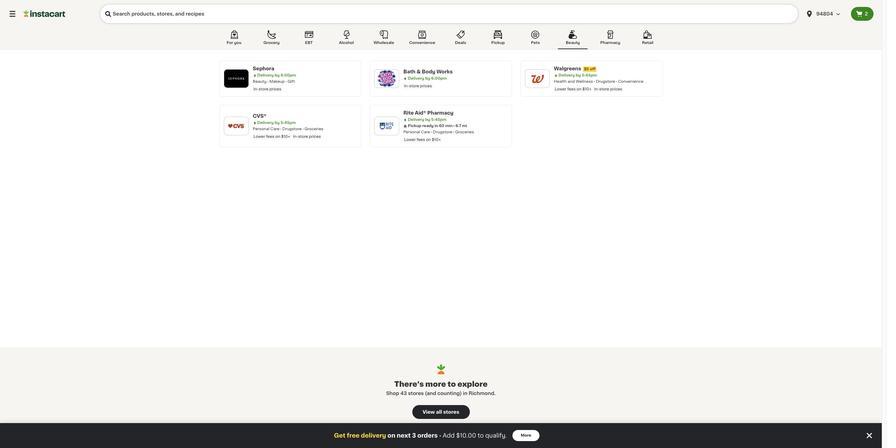Task type: vqa. For each thing, say whether or not it's contained in the screenshot.
over in Here's a breakdown of Instacart delivery cost: - Delivery fees start at $3.99 for same-day orders over $35. Fees vary for one-hour deliveries, club store deliveries, and deliveries under $35. - Service fees vary and are subject to change based on factors like location and the number and types of items in your cart. Orders containing alcohol have a separate service fee. - Tipping is optional but encouraged for delivery orders. It's a great way to show your shopper appreciation and recognition for excellent service. 100% of your tip goes directly to the shopper who delivers your order.
no



Task type: describe. For each thing, give the bounding box(es) containing it.
lower fees on $10+ in-store prices for drugstore
[[254, 135, 321, 139]]

pharmacy button
[[596, 29, 625, 49]]

rite
[[404, 111, 414, 115]]

health and wellness drugstore convenience
[[554, 80, 644, 84]]

delivery by 6:00pm for bath & body works
[[408, 77, 447, 80]]

there's more to explore shop 43 stores (and counting) in richmond.
[[386, 381, 496, 396]]

wellness
[[576, 80, 593, 84]]

6:00pm for sephora
[[281, 73, 296, 77]]

alcohol button
[[332, 29, 361, 49]]

5:45pm for cvs®
[[281, 121, 296, 125]]

cvs® logo image
[[227, 117, 245, 135]]

more button
[[513, 431, 540, 442]]

2
[[865, 11, 868, 16]]

walgreens $5 off
[[554, 66, 596, 71]]

qualify.
[[485, 433, 507, 439]]

&
[[417, 69, 421, 74]]

(and
[[425, 391, 436, 396]]

1 horizontal spatial personal
[[404, 130, 420, 134]]

by for bath & body works
[[425, 77, 430, 80]]

richmond.
[[469, 391, 496, 396]]

sephora
[[253, 66, 274, 71]]

pharmacy inside button
[[601, 41, 621, 45]]

delivery for sephora
[[257, 73, 274, 77]]

more
[[521, 434, 531, 438]]

2 horizontal spatial drugstore
[[596, 80, 615, 84]]

6:00pm for bath & body works
[[431, 77, 447, 80]]

for you button
[[219, 29, 249, 49]]

0 horizontal spatial in-store prices
[[254, 87, 281, 91]]

aid®
[[415, 111, 426, 115]]

bath
[[404, 69, 416, 74]]

works
[[437, 69, 453, 74]]

gift
[[288, 80, 295, 84]]

ready
[[422, 124, 434, 128]]

delivery for bath & body works
[[408, 77, 424, 80]]

bath & body works logo image
[[378, 70, 396, 88]]

pets
[[531, 41, 540, 45]]

60
[[439, 124, 444, 128]]

6.7
[[456, 124, 461, 128]]

delivery down walgreens
[[559, 73, 575, 77]]

fees for and
[[568, 87, 576, 91]]

health
[[554, 80, 567, 84]]

view all stores link
[[412, 406, 470, 419]]

for you
[[227, 41, 242, 45]]

grocery button
[[257, 29, 287, 49]]

beauty for beauty makeup gift
[[253, 80, 267, 84]]

0 horizontal spatial pharmacy
[[427, 111, 454, 115]]

1 horizontal spatial $10+
[[432, 138, 441, 142]]

view all stores button
[[412, 406, 470, 419]]

0 horizontal spatial groceries
[[305, 127, 324, 131]]

delivery for cvs®
[[257, 121, 274, 125]]

wholesale button
[[369, 29, 399, 49]]

43
[[401, 391, 407, 396]]

explore
[[458, 381, 488, 388]]

0 horizontal spatial drugstore
[[283, 127, 302, 131]]

to inside there's more to explore shop 43 stores (and counting) in richmond.
[[448, 381, 456, 388]]

treatment tracker modal dialog
[[0, 424, 882, 449]]

6.7 mi
[[456, 124, 467, 128]]

$10.00
[[456, 433, 476, 439]]

counting)
[[438, 391, 462, 396]]

0 vertical spatial in
[[435, 124, 438, 128]]

by for rite aid® pharmacy
[[425, 118, 430, 122]]

delivery
[[361, 433, 386, 439]]

by for sephora
[[275, 73, 280, 77]]

view
[[423, 410, 435, 415]]

shop categories tab list
[[219, 29, 663, 49]]

in inside there's more to explore shop 43 stores (and counting) in richmond.
[[463, 391, 468, 396]]

rite aid® pharmacy
[[404, 111, 454, 115]]

delivery by 5:45pm for rite aid® pharmacy
[[408, 118, 447, 122]]

bath & body works
[[404, 69, 453, 74]]

next
[[397, 433, 411, 439]]

mi
[[462, 124, 467, 128]]

walgreens logo image
[[529, 70, 547, 88]]

on inside get free delivery on next 3 orders • add $10.00 to qualify.
[[388, 433, 396, 439]]

add
[[443, 433, 455, 439]]

1 horizontal spatial fees
[[417, 138, 425, 142]]

wholesale
[[374, 41, 394, 45]]



Task type: locate. For each thing, give the bounding box(es) containing it.
6:00pm down works on the top of page
[[431, 77, 447, 80]]

0 horizontal spatial personal
[[253, 127, 270, 131]]

fees down and
[[568, 87, 576, 91]]

lower fees on $10+ in-store prices
[[555, 87, 622, 91], [254, 135, 321, 139]]

1 vertical spatial pickup
[[408, 124, 422, 128]]

to up counting)
[[448, 381, 456, 388]]

delivery for rite aid® pharmacy
[[408, 118, 424, 122]]

0 horizontal spatial care
[[271, 127, 280, 131]]

lower for personal
[[254, 135, 265, 139]]

0 vertical spatial lower fees on $10+ in-store prices
[[555, 87, 622, 91]]

retail
[[642, 41, 654, 45]]

1 horizontal spatial pharmacy
[[601, 41, 621, 45]]

delivery down cvs®
[[257, 121, 274, 125]]

min
[[445, 124, 453, 128]]

0 vertical spatial pickup
[[491, 41, 505, 45]]

2 horizontal spatial $10+
[[583, 87, 592, 91]]

1 94804 button from the left
[[801, 4, 851, 24]]

get
[[334, 433, 346, 439]]

1 horizontal spatial lower fees on $10+ in-store prices
[[555, 87, 622, 91]]

lower for health
[[555, 87, 567, 91]]

ebt
[[305, 41, 313, 45]]

None search field
[[100, 4, 799, 24]]

free
[[347, 433, 360, 439]]

fees down cvs®
[[266, 135, 275, 139]]

1 vertical spatial lower fees on $10+ in-store prices
[[254, 135, 321, 139]]

pets button
[[521, 29, 551, 49]]

1 vertical spatial to
[[478, 433, 484, 439]]

0 horizontal spatial delivery by 5:45pm
[[257, 121, 296, 125]]

personal care drugstore groceries down cvs®
[[253, 127, 324, 131]]

0 horizontal spatial beauty
[[253, 80, 267, 84]]

1 horizontal spatial drugstore
[[433, 130, 452, 134]]

Search field
[[100, 4, 799, 24]]

care
[[271, 127, 280, 131], [421, 130, 430, 134]]

drugstore
[[596, 80, 615, 84], [283, 127, 302, 131], [433, 130, 452, 134]]

0 horizontal spatial pickup
[[408, 124, 422, 128]]

1 horizontal spatial convenience
[[618, 80, 644, 84]]

delivery by 5:45pm up the ready
[[408, 118, 447, 122]]

delivery down aid®
[[408, 118, 424, 122]]

2 button
[[851, 7, 874, 21]]

beauty down the sephora
[[253, 80, 267, 84]]

stores
[[408, 391, 424, 396], [443, 410, 460, 415]]

in-store prices down &
[[404, 84, 432, 88]]

lower fees on $10+ in-store prices down 'wellness'
[[555, 87, 622, 91]]

personal
[[253, 127, 270, 131], [404, 130, 420, 134]]

delivery by 5:45pm
[[559, 73, 597, 77], [408, 118, 447, 122], [257, 121, 296, 125]]

in down explore
[[463, 391, 468, 396]]

2 horizontal spatial lower
[[555, 87, 567, 91]]

lower down health
[[555, 87, 567, 91]]

beauty for beauty
[[566, 41, 580, 45]]

lower down cvs®
[[254, 135, 265, 139]]

pickup
[[491, 41, 505, 45], [408, 124, 422, 128]]

to right $10.00
[[478, 433, 484, 439]]

delivery by 5:45pm for cvs®
[[257, 121, 296, 125]]

in left 60
[[435, 124, 438, 128]]

more
[[426, 381, 446, 388]]

0 horizontal spatial to
[[448, 381, 456, 388]]

1 horizontal spatial in
[[463, 391, 468, 396]]

0 horizontal spatial stores
[[408, 391, 424, 396]]

delivery
[[257, 73, 274, 77], [559, 73, 575, 77], [408, 77, 424, 80], [408, 118, 424, 122], [257, 121, 274, 125]]

beauty up the "walgreens $5 off"
[[566, 41, 580, 45]]

lower down pickup ready in 60 min
[[404, 138, 416, 142]]

and
[[568, 80, 575, 84]]

to
[[448, 381, 456, 388], [478, 433, 484, 439]]

convenience
[[409, 41, 435, 45], [618, 80, 644, 84]]

6:00pm
[[281, 73, 296, 77], [431, 77, 447, 80]]

delivery down the sephora
[[257, 73, 274, 77]]

1 horizontal spatial stores
[[443, 410, 460, 415]]

instacart image
[[24, 10, 65, 18]]

in-store prices
[[404, 84, 432, 88], [254, 87, 281, 91]]

$10+ for wellness
[[583, 87, 592, 91]]

makeup
[[270, 80, 285, 84]]

personal up lower fees on $10+
[[404, 130, 420, 134]]

1 horizontal spatial care
[[421, 130, 430, 134]]

to inside get free delivery on next 3 orders • add $10.00 to qualify.
[[478, 433, 484, 439]]

fees for care
[[266, 135, 275, 139]]

view all stores
[[423, 410, 460, 415]]

1 vertical spatial beauty
[[253, 80, 267, 84]]

delivery by 6:00pm for sephora
[[257, 73, 296, 77]]

personal down cvs®
[[253, 127, 270, 131]]

0 horizontal spatial personal care drugstore groceries
[[253, 127, 324, 131]]

all
[[436, 410, 442, 415]]

1 vertical spatial in
[[463, 391, 468, 396]]

personal care drugstore groceries
[[253, 127, 324, 131], [404, 130, 474, 134]]

1 horizontal spatial lower
[[404, 138, 416, 142]]

2 94804 button from the left
[[806, 4, 847, 24]]

body
[[422, 69, 436, 74]]

on
[[577, 87, 582, 91], [276, 135, 280, 139], [426, 138, 431, 142], [388, 433, 396, 439]]

0 horizontal spatial 5:45pm
[[281, 121, 296, 125]]

in-store prices down beauty makeup gift
[[254, 87, 281, 91]]

6:00pm up gift
[[281, 73, 296, 77]]

0 horizontal spatial lower
[[254, 135, 265, 139]]

deals
[[455, 41, 466, 45]]

0 vertical spatial beauty
[[566, 41, 580, 45]]

lower fees on $10+
[[404, 138, 441, 142]]

0 horizontal spatial fees
[[266, 135, 275, 139]]

2 horizontal spatial delivery by 5:45pm
[[559, 73, 597, 77]]

orders
[[418, 433, 438, 439]]

pickup button
[[483, 29, 513, 49]]

2 horizontal spatial fees
[[568, 87, 576, 91]]

0 horizontal spatial delivery by 6:00pm
[[257, 73, 296, 77]]

delivery by 5:45pm down the "walgreens $5 off"
[[559, 73, 597, 77]]

stores right all
[[443, 410, 460, 415]]

5:45pm for rite aid® pharmacy
[[431, 118, 447, 122]]

stores inside button
[[443, 410, 460, 415]]

pickup ready in 60 min
[[408, 124, 453, 128]]

sephora logo image
[[227, 70, 245, 88]]

pharmacy
[[601, 41, 621, 45], [427, 111, 454, 115]]

94804
[[817, 11, 833, 16]]

$10+
[[583, 87, 592, 91], [281, 135, 290, 139], [432, 138, 441, 142]]

delivery by 5:45pm down cvs®
[[257, 121, 296, 125]]

1 vertical spatial stores
[[443, 410, 460, 415]]

1 horizontal spatial 5:45pm
[[431, 118, 447, 122]]

1 horizontal spatial beauty
[[566, 41, 580, 45]]

delivery down &
[[408, 77, 424, 80]]

3
[[412, 433, 416, 439]]

fees
[[568, 87, 576, 91], [266, 135, 275, 139], [417, 138, 425, 142]]

convenience inside button
[[409, 41, 435, 45]]

1 horizontal spatial delivery by 6:00pm
[[408, 77, 447, 80]]

1 horizontal spatial to
[[478, 433, 484, 439]]

0 horizontal spatial 6:00pm
[[281, 73, 296, 77]]

0 vertical spatial convenience
[[409, 41, 435, 45]]

1 horizontal spatial delivery by 5:45pm
[[408, 118, 447, 122]]

get free delivery on next 3 orders • add $10.00 to qualify.
[[334, 433, 507, 439]]

0 vertical spatial to
[[448, 381, 456, 388]]

alcohol
[[339, 41, 354, 45]]

1 horizontal spatial groceries
[[455, 130, 474, 134]]

convenience button
[[407, 29, 438, 49]]

shop
[[386, 391, 399, 396]]

lower fees on $10+ in-store prices for wellness
[[555, 87, 622, 91]]

2 horizontal spatial 5:45pm
[[582, 73, 597, 77]]

cvs®
[[253, 114, 267, 119]]

beauty inside button
[[566, 41, 580, 45]]

beauty button
[[558, 29, 588, 49]]

personal care drugstore groceries down 60
[[404, 130, 474, 134]]

1 vertical spatial pharmacy
[[427, 111, 454, 115]]

deals button
[[446, 29, 476, 49]]

pickup for pickup
[[491, 41, 505, 45]]

pickup for pickup ready in 60 min
[[408, 124, 422, 128]]

stores inside there's more to explore shop 43 stores (and counting) in richmond.
[[408, 391, 424, 396]]

1 horizontal spatial personal care drugstore groceries
[[404, 130, 474, 134]]

lower fees on $10+ in-store prices down cvs®
[[254, 135, 321, 139]]

stores down there's
[[408, 391, 424, 396]]

rite aid® pharmacy logo image
[[378, 117, 396, 135]]

$10+ for drugstore
[[281, 135, 290, 139]]

$5
[[584, 67, 589, 71]]

there's
[[394, 381, 424, 388]]

fees down the ready
[[417, 138, 425, 142]]

beauty makeup gift
[[253, 80, 295, 84]]

delivery by 6:00pm up makeup
[[257, 73, 296, 77]]

ebt button
[[294, 29, 324, 49]]

by
[[275, 73, 280, 77], [576, 73, 581, 77], [425, 77, 430, 80], [425, 118, 430, 122], [275, 121, 280, 125]]

1 vertical spatial convenience
[[618, 80, 644, 84]]

lower
[[555, 87, 567, 91], [254, 135, 265, 139], [404, 138, 416, 142]]

by for cvs®
[[275, 121, 280, 125]]

0 vertical spatial stores
[[408, 391, 424, 396]]

for
[[227, 41, 233, 45]]

delivery by 6:00pm
[[257, 73, 296, 77], [408, 77, 447, 80]]

you
[[234, 41, 242, 45]]

in
[[435, 124, 438, 128], [463, 391, 468, 396]]

delivery by 6:00pm down bath & body works
[[408, 77, 447, 80]]

groceries
[[305, 127, 324, 131], [455, 130, 474, 134]]

1 horizontal spatial pickup
[[491, 41, 505, 45]]

1 horizontal spatial in-store prices
[[404, 84, 432, 88]]

walgreens
[[554, 66, 581, 71]]

0 horizontal spatial convenience
[[409, 41, 435, 45]]

1 horizontal spatial 6:00pm
[[431, 77, 447, 80]]

pickup inside button
[[491, 41, 505, 45]]

retail button
[[633, 29, 663, 49]]

0 horizontal spatial $10+
[[281, 135, 290, 139]]

beauty
[[566, 41, 580, 45], [253, 80, 267, 84]]

in-
[[404, 84, 409, 88], [254, 87, 259, 91], [594, 87, 600, 91], [293, 135, 298, 139]]

•
[[439, 433, 441, 439]]

0 horizontal spatial lower fees on $10+ in-store prices
[[254, 135, 321, 139]]

off
[[590, 67, 596, 71]]

0 horizontal spatial in
[[435, 124, 438, 128]]

94804 button
[[801, 4, 851, 24], [806, 4, 847, 24]]

grocery
[[264, 41, 280, 45]]

0 vertical spatial pharmacy
[[601, 41, 621, 45]]



